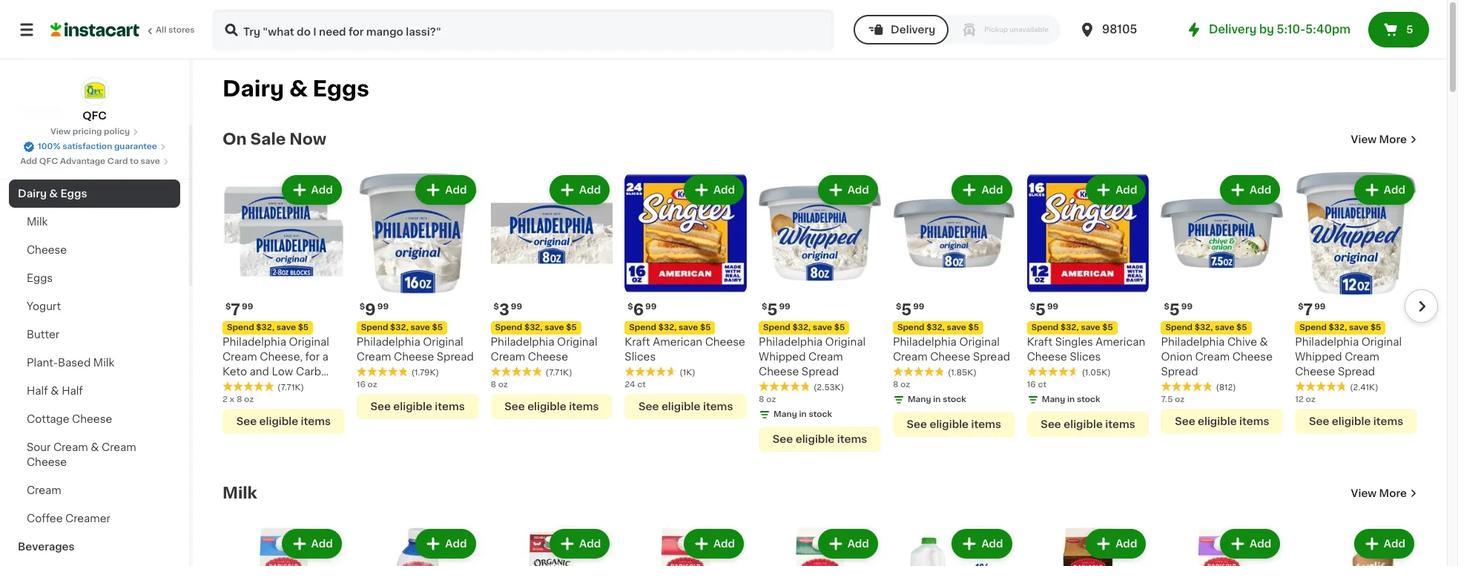 Task type: vqa. For each thing, say whether or not it's contained in the screenshot.


Task type: describe. For each thing, give the bounding box(es) containing it.
see eligible items for see eligible items button under (1.05k)
[[1041, 419, 1136, 429]]

philadelphia original cream cheese spread for 5
[[893, 337, 1010, 362]]

$ for see eligible items button underneath 'low'
[[226, 303, 231, 311]]

spread up (2.41k) at bottom right
[[1338, 366, 1375, 377]]

qfc inside the add qfc advantage card to save link
[[39, 157, 58, 165]]

spend for see eligible items button underneath (2.53k)
[[763, 323, 791, 331]]

half & half
[[27, 386, 83, 396]]

see eligible items for see eligible items button underneath 'low'
[[236, 416, 331, 426]]

add qfc advantage card to save link
[[20, 156, 169, 168]]

spend for see eligible items button underneath (1.85k)
[[898, 323, 925, 331]]

plant-based milk
[[27, 358, 114, 368]]

on sale now
[[223, 131, 326, 147]]

cream link
[[9, 476, 180, 504]]

many for philadelphia original cream cheese spread
[[908, 395, 931, 403]]

based
[[58, 358, 91, 368]]

$ 5 99 for philadelphia original whipped cream cheese spread
[[762, 302, 791, 317]]

butter
[[27, 329, 59, 340]]

$32, for see eligible items button underneath 'low'
[[256, 323, 275, 331]]

8 oz for philadelphia original cream cheese spread
[[893, 380, 910, 389]]

many in stock for slices
[[1042, 395, 1101, 403]]

dairy inside dairy & eggs "link"
[[18, 188, 47, 199]]

$ for see eligible items button under (2.41k) at bottom right
[[1298, 303, 1304, 311]]

cheese inside kraft singles american cheese slices
[[1027, 351, 1067, 362]]

$ 5 99 for philadelphia original cream cheese spread
[[896, 302, 925, 317]]

spend for see eligible items button under (812)
[[1166, 323, 1193, 331]]

stock for cheese
[[809, 410, 832, 418]]

3
[[499, 302, 510, 317]]

items for see eligible items button under (2.41k) at bottom right
[[1374, 416, 1404, 426]]

original for see eligible items button under (2.41k) at bottom right
[[1362, 337, 1402, 347]]

cream inside 'philadelphia original cream cheese'
[[491, 351, 525, 362]]

16 oz
[[357, 380, 377, 389]]

and
[[250, 366, 269, 377]]

philadelphia original whipped cream cheese spread for 5
[[759, 337, 866, 377]]

cheese inside 'philadelphia original cream cheese'
[[528, 351, 568, 362]]

items for see eligible items button underneath (1.85k)
[[971, 419, 1001, 429]]

lifestyle
[[223, 381, 268, 392]]

cheese inside cheese "link"
[[27, 245, 67, 255]]

all stores link
[[50, 9, 196, 50]]

$ 3 99
[[494, 302, 522, 317]]

cheese,
[[260, 351, 303, 362]]

0 vertical spatial milk
[[27, 217, 48, 227]]

coffee
[[27, 513, 63, 524]]

spend for see eligible items button under (1k) on the left bottom of the page
[[629, 323, 657, 331]]

butter link
[[9, 320, 180, 349]]

(7.71k) for 3
[[546, 369, 572, 377]]

$5 for see eligible items button under 'philadelphia original cream cheese'
[[566, 323, 577, 331]]

see eligible items for see eligible items button underneath (1.79k)
[[371, 401, 465, 412]]

all stores
[[156, 26, 195, 34]]

99 for see eligible items button under (812)
[[1182, 303, 1193, 311]]

7.5
[[1161, 395, 1173, 403]]

onion
[[1161, 351, 1193, 362]]

0 vertical spatial eggs
[[313, 78, 369, 99]]

philadelphia original cream cheese spread for 9
[[357, 337, 474, 362]]

delivery by 5:10-5:40pm link
[[1185, 21, 1351, 39]]

ct for 6
[[638, 380, 646, 389]]

spend for see eligible items button under (2.41k) at bottom right
[[1300, 323, 1327, 331]]

milk inside plant-based milk link
[[93, 358, 114, 368]]

$5 for see eligible items button under (1k) on the left bottom of the page
[[700, 323, 711, 331]]

see for see eligible items button under (1k) on the left bottom of the page
[[639, 401, 659, 412]]

$32, for see eligible items button under (1k) on the left bottom of the page
[[659, 323, 677, 331]]

to
[[130, 157, 139, 165]]

$ for see eligible items button under 'philadelphia original cream cheese'
[[494, 303, 499, 311]]

half & half link
[[9, 377, 180, 405]]

original for see eligible items button underneath (1.79k)
[[423, 337, 463, 347]]

99 for see eligible items button underneath (1.85k)
[[913, 303, 925, 311]]

original for see eligible items button underneath (2.53k)
[[825, 337, 866, 347]]

(812)
[[1216, 383, 1236, 392]]

qfc logo image
[[80, 77, 109, 105]]

keto
[[223, 366, 247, 377]]

stock for slices
[[1077, 395, 1101, 403]]

many for kraft singles american cheese slices
[[1042, 395, 1066, 403]]

99 for see eligible items button underneath 'low'
[[242, 303, 253, 311]]

see eligible items button down (1.79k)
[[357, 394, 479, 419]]

eligible for see eligible items button underneath 'low'
[[259, 416, 298, 426]]

99 for see eligible items button under (2.41k) at bottom right
[[1315, 303, 1326, 311]]

24 ct
[[625, 380, 646, 389]]

spend for see eligible items button under 'philadelphia original cream cheese'
[[495, 323, 522, 331]]

$ 7 99 for philadelphia original cream cheese, for a keto and low carb lifestyle
[[226, 302, 253, 317]]

view more for on sale now
[[1351, 134, 1407, 145]]

98105
[[1102, 24, 1138, 35]]

recipes link
[[9, 95, 180, 123]]

qfc link
[[80, 77, 109, 123]]

5:10-
[[1277, 24, 1306, 35]]

item carousel region
[[202, 166, 1438, 461]]

eligible for see eligible items button under (1k) on the left bottom of the page
[[662, 401, 701, 412]]

items for see eligible items button underneath 'low'
[[301, 416, 331, 426]]

spend $32, save $5 for see eligible items button under (1.05k)
[[1032, 323, 1113, 331]]

see eligible items button down (2.53k)
[[759, 426, 881, 452]]

16 for 9
[[357, 380, 366, 389]]

spend for see eligible items button underneath 'low'
[[227, 323, 254, 331]]

9
[[365, 302, 376, 317]]

spread up (1.85k)
[[973, 351, 1010, 362]]

yogurt
[[27, 301, 61, 312]]

$5 for see eligible items button under (2.41k) at bottom right
[[1371, 323, 1382, 331]]

kraft for 5
[[1027, 337, 1053, 347]]

see eligible items for see eligible items button underneath (1.85k)
[[907, 419, 1001, 429]]

eligible for see eligible items button under (812)
[[1198, 416, 1237, 426]]

save for see eligible items button under (1.05k)
[[1081, 323, 1101, 331]]

low
[[272, 366, 293, 377]]

view for on sale now
[[1351, 134, 1377, 145]]

instacart logo image
[[50, 21, 139, 39]]

x
[[230, 395, 235, 403]]

philadelphia chive & onion cream cheese spread
[[1161, 337, 1273, 377]]

cream inside philadelphia chive & onion cream cheese spread
[[1195, 351, 1230, 362]]

cottage cheese
[[27, 414, 112, 424]]

eligible for see eligible items button underneath (1.85k)
[[930, 419, 969, 429]]

delivery button
[[854, 15, 949, 45]]

view for milk
[[1351, 488, 1377, 498]]

creamer
[[65, 513, 110, 524]]

guarantee
[[114, 142, 157, 151]]

spend $32, save $5 for see eligible items button under 'philadelphia original cream cheese'
[[495, 323, 577, 331]]

service type group
[[854, 15, 1061, 45]]

singles
[[1055, 337, 1093, 347]]

cream inside philadelphia original cream cheese, for a keto and low carb lifestyle
[[223, 351, 257, 362]]

2 vertical spatial eggs
[[27, 273, 53, 283]]

(1k)
[[680, 369, 696, 377]]

sour
[[27, 442, 51, 453]]

8 oz for philadelphia original whipped cream cheese spread
[[759, 395, 776, 403]]

1 horizontal spatial dairy & eggs
[[223, 78, 369, 99]]

see eligible items for see eligible items button underneath (2.53k)
[[773, 434, 867, 444]]

99 for see eligible items button underneath (1.79k)
[[377, 303, 389, 311]]

kraft for 6
[[625, 337, 650, 347]]

produce
[[18, 160, 63, 171]]

kraft american cheese slices
[[625, 337, 746, 362]]

dairy & eggs inside "link"
[[18, 188, 87, 199]]

thanksgiving link
[[9, 123, 180, 151]]

2
[[223, 395, 228, 403]]

spend $32, save $5 for see eligible items button underneath 'low'
[[227, 323, 309, 331]]

lists
[[42, 51, 67, 62]]

american inside kraft american cheese slices
[[653, 337, 703, 347]]

cottage cheese link
[[9, 405, 180, 433]]

5 for philadelphia original whipped cream cheese spread
[[767, 302, 778, 317]]

eggs link
[[9, 264, 180, 292]]

lists link
[[9, 42, 180, 71]]

5:40pm
[[1306, 24, 1351, 35]]

$5 for see eligible items button underneath 'low'
[[298, 323, 309, 331]]

on sale now link
[[223, 131, 326, 148]]

in for spread
[[933, 395, 941, 403]]

all
[[156, 26, 166, 34]]

slices inside kraft american cheese slices
[[625, 351, 656, 362]]

(1.85k)
[[948, 369, 977, 377]]

a
[[322, 351, 329, 362]]

qfc inside qfc link
[[83, 111, 107, 121]]

satisfaction
[[62, 142, 112, 151]]

card
[[107, 157, 128, 165]]

(1.05k)
[[1082, 369, 1111, 377]]

cheese inside kraft american cheese slices
[[705, 337, 746, 347]]

plant-
[[27, 358, 58, 368]]

100% satisfaction guarantee
[[38, 142, 157, 151]]

$32, for see eligible items button under 'philadelphia original cream cheese'
[[524, 323, 543, 331]]

product group containing 9
[[357, 172, 479, 419]]

99 for see eligible items button underneath (2.53k)
[[779, 303, 791, 311]]

spend $32, save $5 for see eligible items button underneath (1.85k)
[[898, 323, 979, 331]]

6
[[633, 302, 644, 317]]

save for see eligible items button under (812)
[[1215, 323, 1235, 331]]

items for see eligible items button under 'philadelphia original cream cheese'
[[569, 401, 599, 412]]

2 horizontal spatial milk
[[223, 485, 257, 501]]

philadelphia original cream cheese, for a keto and low carb lifestyle
[[223, 337, 329, 392]]

see eligible items for see eligible items button under 'philadelphia original cream cheese'
[[505, 401, 599, 412]]

view pricing policy link
[[50, 126, 139, 138]]

12 oz
[[1295, 395, 1316, 403]]

eligible for see eligible items button under (2.41k) at bottom right
[[1332, 416, 1371, 426]]

policy
[[104, 128, 130, 136]]



Task type: locate. For each thing, give the bounding box(es) containing it.
3 $ from the left
[[360, 303, 365, 311]]

2 horizontal spatial many in stock
[[1042, 395, 1101, 403]]

coffee creamer link
[[9, 504, 180, 533]]

save up 'philadelphia original cream cheese'
[[545, 323, 564, 331]]

3 original from the left
[[423, 337, 463, 347]]

cheese inside philadelphia chive & onion cream cheese spread
[[1233, 351, 1273, 362]]

1 kraft from the left
[[625, 337, 650, 347]]

cheese link
[[9, 236, 180, 264]]

spend $32, save $5 for see eligible items button under (812)
[[1166, 323, 1248, 331]]

& down cottage cheese link
[[91, 442, 99, 453]]

7 for philadelphia original whipped cream cheese spread
[[1304, 302, 1313, 317]]

1 horizontal spatial 7
[[1304, 302, 1313, 317]]

see for see eligible items button underneath (1.85k)
[[907, 419, 927, 429]]

see eligible items button down 'low'
[[223, 409, 345, 434]]

$ inside $ 3 99
[[494, 303, 499, 311]]

2 kraft from the left
[[1027, 337, 1053, 347]]

see for see eligible items button under (2.41k) at bottom right
[[1309, 416, 1330, 426]]

many for philadelphia original whipped cream cheese spread
[[774, 410, 797, 418]]

1 view more from the top
[[1351, 134, 1407, 145]]

see eligible items for see eligible items button under (1k) on the left bottom of the page
[[639, 401, 733, 412]]

3 $ 5 99 from the left
[[1030, 302, 1059, 317]]

spend $32, save $5 up (1.85k)
[[898, 323, 979, 331]]

eligible down (2.53k)
[[796, 434, 835, 444]]

2 american from the left
[[1096, 337, 1146, 347]]

6 philadelphia from the left
[[1161, 337, 1225, 347]]

american up (1.05k)
[[1096, 337, 1146, 347]]

2 99 from the left
[[779, 303, 791, 311]]

$5 up (2.41k) at bottom right
[[1371, 323, 1382, 331]]

sour cream & cream cheese
[[27, 442, 136, 467]]

3 $32, from the left
[[390, 323, 409, 331]]

save for see eligible items button under 'philadelphia original cream cheese'
[[545, 323, 564, 331]]

save for see eligible items button under (1k) on the left bottom of the page
[[679, 323, 698, 331]]

4 $ 5 99 from the left
[[1164, 302, 1193, 317]]

1 $ from the left
[[226, 303, 231, 311]]

spend $32, save $5
[[227, 323, 309, 331], [763, 323, 845, 331], [361, 323, 443, 331], [495, 323, 577, 331], [629, 323, 711, 331], [898, 323, 979, 331], [1032, 323, 1113, 331], [1166, 323, 1248, 331], [1300, 323, 1382, 331]]

0 horizontal spatial philadelphia original whipped cream cheese spread
[[759, 337, 866, 377]]

philadelphia for see eligible items button under (2.41k) at bottom right
[[1295, 337, 1359, 347]]

kraft down 6 at the left
[[625, 337, 650, 347]]

1 horizontal spatial qfc
[[83, 111, 107, 121]]

4 spend from the left
[[495, 323, 522, 331]]

2 horizontal spatial many
[[1042, 395, 1066, 403]]

$ 5 99 for kraft singles american cheese slices
[[1030, 302, 1059, 317]]

see eligible items down (2.53k)
[[773, 434, 867, 444]]

stock down (2.53k)
[[809, 410, 832, 418]]

1 vertical spatial view more
[[1351, 488, 1407, 498]]

dairy down produce
[[18, 188, 47, 199]]

eligible down (1.79k)
[[393, 401, 432, 412]]

pricing
[[72, 128, 102, 136]]

cottage
[[27, 414, 69, 424]]

product group
[[223, 172, 345, 434], [357, 172, 479, 419], [491, 172, 613, 419], [625, 172, 747, 419], [759, 172, 881, 452], [893, 172, 1015, 437], [1027, 172, 1149, 437], [1161, 172, 1284, 434], [1295, 172, 1418, 434], [223, 526, 345, 566], [357, 526, 479, 566], [491, 526, 613, 566], [625, 526, 747, 566], [759, 526, 881, 566], [893, 526, 1015, 566], [1027, 526, 1149, 566], [1161, 526, 1284, 566], [1295, 526, 1418, 566]]

eligible for see eligible items button under (1.05k)
[[1064, 419, 1103, 429]]

see
[[371, 401, 391, 412], [505, 401, 525, 412], [639, 401, 659, 412], [236, 416, 257, 426], [1175, 416, 1196, 426], [1309, 416, 1330, 426], [907, 419, 927, 429], [1041, 419, 1061, 429], [773, 434, 793, 444]]

1 horizontal spatial 16
[[1027, 380, 1036, 389]]

9 spend $32, save $5 from the left
[[1300, 323, 1382, 331]]

1 more from the top
[[1380, 134, 1407, 145]]

99 for see eligible items button under (1k) on the left bottom of the page
[[645, 303, 657, 311]]

1 american from the left
[[653, 337, 703, 347]]

chive
[[1228, 337, 1257, 347]]

2 $32, from the left
[[793, 323, 811, 331]]

kraft inside kraft singles american cheese slices
[[1027, 337, 1053, 347]]

1 vertical spatial view more link
[[1351, 486, 1418, 501]]

see for see eligible items button under (1.05k)
[[1041, 419, 1061, 429]]

0 horizontal spatial 16
[[357, 380, 366, 389]]

spend $32, save $5 up singles
[[1032, 323, 1113, 331]]

2 philadelphia original cream cheese spread from the left
[[893, 337, 1010, 362]]

kraft singles american cheese slices
[[1027, 337, 1146, 362]]

$5 up kraft singles american cheese slices
[[1103, 323, 1113, 331]]

(7.71k) down 'philadelphia original cream cheese'
[[546, 369, 572, 377]]

eligible for see eligible items button underneath (2.53k)
[[796, 434, 835, 444]]

american
[[653, 337, 703, 347], [1096, 337, 1146, 347]]

ct
[[638, 380, 646, 389], [1038, 380, 1047, 389]]

$5 for see eligible items button underneath (2.53k)
[[834, 323, 845, 331]]

spend for see eligible items button underneath (1.79k)
[[361, 323, 388, 331]]

add qfc advantage card to save
[[20, 157, 160, 165]]

eligible down (1k) on the left bottom of the page
[[662, 401, 701, 412]]

oz for (7.71k)
[[498, 380, 508, 389]]

8
[[491, 380, 496, 389], [893, 380, 899, 389], [237, 395, 242, 403], [759, 395, 765, 403]]

slices inside kraft singles american cheese slices
[[1070, 351, 1101, 362]]

philadelphia inside 'philadelphia original cream cheese'
[[491, 337, 555, 347]]

save up the cheese,
[[277, 323, 296, 331]]

eligible
[[393, 401, 432, 412], [528, 401, 567, 412], [662, 401, 701, 412], [259, 416, 298, 426], [1198, 416, 1237, 426], [1332, 416, 1371, 426], [930, 419, 969, 429], [1064, 419, 1103, 429], [796, 434, 835, 444]]

9 $ from the left
[[1298, 303, 1304, 311]]

1 16 from the left
[[357, 380, 366, 389]]

0 horizontal spatial $ 7 99
[[226, 302, 253, 317]]

now
[[290, 131, 326, 147]]

see eligible items button down 'philadelphia original cream cheese'
[[491, 394, 613, 419]]

philadelphia for see eligible items button under 'philadelphia original cream cheese'
[[491, 337, 555, 347]]

7 philadelphia from the left
[[1295, 337, 1359, 347]]

original inside philadelphia original cream cheese, for a keto and low carb lifestyle
[[289, 337, 329, 347]]

ct down kraft singles american cheese slices
[[1038, 380, 1047, 389]]

99 inside $ 9 99
[[377, 303, 389, 311]]

100%
[[38, 142, 60, 151]]

philadelphia up and
[[223, 337, 286, 347]]

8 spend $32, save $5 from the left
[[1166, 323, 1248, 331]]

$ 5 99 for philadelphia chive & onion cream cheese spread
[[1164, 302, 1193, 317]]

in
[[933, 395, 941, 403], [1068, 395, 1075, 403], [799, 410, 807, 418]]

$32, for see eligible items button under (2.41k) at bottom right
[[1329, 323, 1347, 331]]

0 horizontal spatial whipped
[[759, 351, 806, 362]]

delivery for delivery by 5:10-5:40pm
[[1209, 24, 1257, 35]]

12
[[1295, 395, 1304, 403]]

4 spend $32, save $5 from the left
[[495, 323, 577, 331]]

view pricing policy
[[50, 128, 130, 136]]

2 slices from the left
[[1070, 351, 1101, 362]]

spread down onion
[[1161, 366, 1199, 377]]

philadelphia up (2.41k) at bottom right
[[1295, 337, 1359, 347]]

7 99 from the left
[[1047, 303, 1059, 311]]

cheese inside cottage cheese link
[[72, 414, 112, 424]]

see eligible items for see eligible items button under (2.41k) at bottom right
[[1309, 416, 1404, 426]]

$ 7 99
[[226, 302, 253, 317], [1298, 302, 1326, 317]]

1 philadelphia original cream cheese spread from the left
[[357, 337, 474, 362]]

qfc
[[83, 111, 107, 121], [39, 157, 58, 165]]

8 $32, from the left
[[1195, 323, 1213, 331]]

100% satisfaction guarantee button
[[23, 138, 166, 153]]

(7.71k) for 7
[[277, 383, 304, 392]]

8 oz inside product group
[[491, 380, 508, 389]]

thanksgiving
[[18, 132, 89, 142]]

4 $32, from the left
[[524, 323, 543, 331]]

delivery inside button
[[891, 24, 936, 35]]

5
[[1407, 24, 1414, 35], [767, 302, 778, 317], [902, 302, 912, 317], [1036, 302, 1046, 317], [1170, 302, 1180, 317]]

1 vertical spatial dairy
[[18, 188, 47, 199]]

philadelphia original cream cheese spread up (1.85k)
[[893, 337, 1010, 362]]

2 half from the left
[[62, 386, 83, 396]]

eggs up "now"
[[313, 78, 369, 99]]

8 for philadelphia original cream cheese spread
[[893, 380, 899, 389]]

see eligible items for see eligible items button under (812)
[[1175, 416, 1270, 426]]

stock down (1.05k)
[[1077, 395, 1101, 403]]

2 view more link from the top
[[1351, 486, 1418, 501]]

1 horizontal spatial in
[[933, 395, 941, 403]]

many in stock
[[908, 395, 966, 403], [1042, 395, 1101, 403], [774, 410, 832, 418]]

& up cottage
[[51, 386, 59, 396]]

philadelphia up onion
[[1161, 337, 1225, 347]]

sour cream & cream cheese link
[[9, 433, 180, 476]]

2 $ from the left
[[762, 303, 767, 311]]

see eligible items down (812)
[[1175, 416, 1270, 426]]

$ inside $ 6 99
[[628, 303, 633, 311]]

$32, for see eligible items button under (812)
[[1195, 323, 1213, 331]]

save up (1.85k)
[[947, 323, 967, 331]]

0 vertical spatial (7.71k)
[[546, 369, 572, 377]]

99 inside $ 6 99
[[645, 303, 657, 311]]

philadelphia original whipped cream cheese spread up (2.41k) at bottom right
[[1295, 337, 1402, 377]]

dairy up sale
[[223, 78, 284, 99]]

stores
[[168, 26, 195, 34]]

0 horizontal spatial philadelphia original cream cheese spread
[[357, 337, 474, 362]]

spend $32, save $5 for see eligible items button underneath (2.53k)
[[763, 323, 845, 331]]

whipped for 5
[[759, 351, 806, 362]]

$ inside $ 9 99
[[360, 303, 365, 311]]

0 horizontal spatial milk
[[27, 217, 48, 227]]

many in stock down (1.85k)
[[908, 395, 966, 403]]

2 philadelphia original whipped cream cheese spread from the left
[[1295, 337, 1402, 377]]

many in stock for spread
[[908, 395, 966, 403]]

save for see eligible items button underneath 'low'
[[277, 323, 296, 331]]

1 horizontal spatial slices
[[1070, 351, 1101, 362]]

1 horizontal spatial many
[[908, 395, 931, 403]]

spend $32, save $5 up kraft american cheese slices
[[629, 323, 711, 331]]

oz for (2.41k)
[[1306, 395, 1316, 403]]

5 spend from the left
[[629, 323, 657, 331]]

4 philadelphia from the left
[[491, 337, 555, 347]]

1 vertical spatial (7.71k)
[[277, 383, 304, 392]]

0 horizontal spatial milk link
[[9, 208, 180, 236]]

2 view more from the top
[[1351, 488, 1407, 498]]

2 $5 from the left
[[834, 323, 845, 331]]

kraft inside kraft american cheese slices
[[625, 337, 650, 347]]

0 horizontal spatial delivery
[[891, 24, 936, 35]]

spend $32, save $5 up philadelphia chive & onion cream cheese spread
[[1166, 323, 1248, 331]]

$ 7 99 for philadelphia original whipped cream cheese spread
[[1298, 302, 1326, 317]]

coffee creamer
[[27, 513, 110, 524]]

5 $5 from the left
[[700, 323, 711, 331]]

0 vertical spatial dairy
[[223, 78, 284, 99]]

1 horizontal spatial american
[[1096, 337, 1146, 347]]

milk link
[[9, 208, 180, 236], [223, 484, 257, 502]]

eggs inside "link"
[[60, 188, 87, 199]]

spend $32, save $5 up (2.53k)
[[763, 323, 845, 331]]

7 $5 from the left
[[1103, 323, 1113, 331]]

add button
[[283, 177, 340, 203], [417, 177, 474, 203], [551, 177, 609, 203], [685, 177, 743, 203], [819, 177, 877, 203], [954, 177, 1011, 203], [1088, 177, 1145, 203], [1222, 177, 1279, 203], [1356, 177, 1413, 203], [283, 530, 340, 557], [417, 530, 474, 557], [551, 530, 609, 557], [685, 530, 743, 557], [819, 530, 877, 557], [954, 530, 1011, 557], [1088, 530, 1145, 557], [1222, 530, 1279, 557], [1356, 530, 1413, 557]]

(2.53k)
[[814, 383, 844, 392]]

save for see eligible items button underneath (2.53k)
[[813, 323, 832, 331]]

0 horizontal spatial dairy
[[18, 188, 47, 199]]

eligible down (1.05k)
[[1064, 419, 1103, 429]]

4 $5 from the left
[[566, 323, 577, 331]]

delivery by 5:10-5:40pm
[[1209, 24, 1351, 35]]

0 horizontal spatial 8 oz
[[491, 380, 508, 389]]

(2.41k)
[[1350, 383, 1379, 392]]

0 horizontal spatial many in stock
[[774, 410, 832, 418]]

1 horizontal spatial whipped
[[1295, 351, 1342, 362]]

half down the plant-based milk
[[62, 386, 83, 396]]

7 for philadelphia original cream cheese, for a keto and low carb lifestyle
[[231, 302, 240, 317]]

kraft
[[625, 337, 650, 347], [1027, 337, 1053, 347]]

6 $ from the left
[[896, 303, 902, 311]]

philadelphia for see eligible items button underneath (1.79k)
[[357, 337, 420, 347]]

1 horizontal spatial many in stock
[[908, 395, 966, 403]]

ct for 5
[[1038, 380, 1047, 389]]

american inside kraft singles american cheese slices
[[1096, 337, 1146, 347]]

dairy & eggs link
[[9, 180, 180, 208]]

0 horizontal spatial qfc
[[39, 157, 58, 165]]

see for see eligible items button underneath 'low'
[[236, 416, 257, 426]]

save for see eligible items button under (2.41k) at bottom right
[[1349, 323, 1369, 331]]

more for on sale now
[[1380, 134, 1407, 145]]

see for see eligible items button underneath (1.79k)
[[371, 401, 391, 412]]

spend $32, save $5 up the cheese,
[[227, 323, 309, 331]]

many in stock for cheese
[[774, 410, 832, 418]]

7 $ from the left
[[1030, 303, 1036, 311]]

5 spend $32, save $5 from the left
[[629, 323, 711, 331]]

7 spend from the left
[[1032, 323, 1059, 331]]

philadelphia down $ 9 99
[[357, 337, 420, 347]]

save right to
[[141, 157, 160, 165]]

more
[[1380, 134, 1407, 145], [1380, 488, 1407, 498]]

5 $ from the left
[[628, 303, 633, 311]]

None search field
[[212, 9, 835, 50]]

6 $5 from the left
[[969, 323, 979, 331]]

1 horizontal spatial eggs
[[60, 188, 87, 199]]

1 original from the left
[[289, 337, 329, 347]]

5 for kraft singles american cheese slices
[[1036, 302, 1046, 317]]

product group containing 6
[[625, 172, 747, 419]]

2 philadelphia from the left
[[759, 337, 823, 347]]

24
[[625, 380, 636, 389]]

eligible down (812)
[[1198, 416, 1237, 426]]

dairy & eggs down produce
[[18, 188, 87, 199]]

eligible down 'philadelphia original cream cheese'
[[528, 401, 567, 412]]

0 horizontal spatial eggs
[[27, 273, 53, 283]]

carb
[[296, 366, 321, 377]]

1 horizontal spatial philadelphia original whipped cream cheese spread
[[1295, 337, 1402, 377]]

$32, for see eligible items button underneath (1.79k)
[[390, 323, 409, 331]]

8 oz for philadelphia original cream cheese
[[491, 380, 508, 389]]

$5 up kraft american cheese slices
[[700, 323, 711, 331]]

save for see eligible items button underneath (1.79k)
[[411, 323, 430, 331]]

16 for 5
[[1027, 380, 1036, 389]]

qfc up 'view pricing policy' link
[[83, 111, 107, 121]]

0 vertical spatial more
[[1380, 134, 1407, 145]]

philadelphia original cream cheese spread up (1.79k)
[[357, 337, 474, 362]]

slices down singles
[[1070, 351, 1101, 362]]

7.5 oz
[[1161, 395, 1185, 403]]

eligible down (2.41k) at bottom right
[[1332, 416, 1371, 426]]

2 $ 5 99 from the left
[[896, 302, 925, 317]]

philadelphia original whipped cream cheese spread
[[759, 337, 866, 377], [1295, 337, 1402, 377]]

$5 for see eligible items button underneath (1.79k)
[[432, 323, 443, 331]]

5 inside button
[[1407, 24, 1414, 35]]

0 horizontal spatial dairy & eggs
[[18, 188, 87, 199]]

1 spend $32, save $5 from the left
[[227, 323, 309, 331]]

spread inside philadelphia chive & onion cream cheese spread
[[1161, 366, 1199, 377]]

8 $5 from the left
[[1237, 323, 1248, 331]]

see eligible items button down (1k) on the left bottom of the page
[[625, 394, 747, 419]]

eligible for see eligible items button underneath (1.79k)
[[393, 401, 432, 412]]

1 horizontal spatial stock
[[943, 395, 966, 403]]

9 $5 from the left
[[1371, 323, 1382, 331]]

1 $32, from the left
[[256, 323, 275, 331]]

0 horizontal spatial stock
[[809, 410, 832, 418]]

items for see eligible items button underneath (1.79k)
[[435, 401, 465, 412]]

eligible for see eligible items button under 'philadelphia original cream cheese'
[[528, 401, 567, 412]]

8 for philadelphia original cream cheese
[[491, 380, 496, 389]]

slices up 24 ct
[[625, 351, 656, 362]]

items for see eligible items button under (1k) on the left bottom of the page
[[703, 401, 733, 412]]

see eligible items down 'philadelphia original cream cheese'
[[505, 401, 599, 412]]

ct inside product group
[[638, 380, 646, 389]]

& inside philadelphia chive & onion cream cheese spread
[[1260, 337, 1268, 347]]

1 horizontal spatial delivery
[[1209, 24, 1257, 35]]

0 vertical spatial dairy & eggs
[[223, 78, 369, 99]]

4 original from the left
[[557, 337, 598, 347]]

$ for see eligible items button underneath (1.79k)
[[360, 303, 365, 311]]

6 spend from the left
[[898, 323, 925, 331]]

1 vertical spatial dairy & eggs
[[18, 188, 87, 199]]

see eligible items down (1k) on the left bottom of the page
[[639, 401, 733, 412]]

1 vertical spatial milk
[[93, 358, 114, 368]]

$5 up 'philadelphia original cream cheese'
[[566, 323, 577, 331]]

1 vertical spatial more
[[1380, 488, 1407, 498]]

0 vertical spatial view more link
[[1351, 132, 1418, 147]]

1 $ 7 99 from the left
[[226, 302, 253, 317]]

oz for (1.79k)
[[368, 380, 377, 389]]

2 spend $32, save $5 from the left
[[763, 323, 845, 331]]

1 horizontal spatial philadelphia original cream cheese spread
[[893, 337, 1010, 362]]

1 horizontal spatial $ 7 99
[[1298, 302, 1326, 317]]

& right chive
[[1260, 337, 1268, 347]]

see eligible items
[[371, 401, 465, 412], [505, 401, 599, 412], [639, 401, 733, 412], [236, 416, 331, 426], [1175, 416, 1270, 426], [1309, 416, 1404, 426], [907, 419, 1001, 429], [1041, 419, 1136, 429], [773, 434, 867, 444]]

$5 up (1.85k)
[[969, 323, 979, 331]]

1 whipped from the left
[[759, 351, 806, 362]]

9 spend from the left
[[1300, 323, 1327, 331]]

philadelphia original cream cheese
[[491, 337, 598, 362]]

original inside 'philadelphia original cream cheese'
[[557, 337, 598, 347]]

spread up (2.53k)
[[802, 366, 839, 377]]

see eligible items button down (812)
[[1161, 409, 1284, 434]]

half
[[27, 386, 48, 396], [62, 386, 83, 396]]

philadelphia up (1.85k)
[[893, 337, 957, 347]]

& inside "link"
[[49, 188, 58, 199]]

5 99 from the left
[[645, 303, 657, 311]]

5 $32, from the left
[[659, 323, 677, 331]]

sale
[[250, 131, 286, 147]]

2 original from the left
[[825, 337, 866, 347]]

6 99 from the left
[[913, 303, 925, 311]]

5 for philadelphia original cream cheese spread
[[902, 302, 912, 317]]

many in stock down (1.05k)
[[1042, 395, 1101, 403]]

eligible down lifestyle on the bottom of page
[[259, 416, 298, 426]]

5 for philadelphia chive & onion cream cheese spread
[[1170, 302, 1180, 317]]

2 horizontal spatial stock
[[1077, 395, 1101, 403]]

1 horizontal spatial milk
[[93, 358, 114, 368]]

oz for (1.85k)
[[901, 380, 910, 389]]

philadelphia inside philadelphia original cream cheese, for a keto and low carb lifestyle
[[223, 337, 286, 347]]

see eligible items button down (1.85k)
[[893, 412, 1015, 437]]

7 spend $32, save $5 from the left
[[1032, 323, 1113, 331]]

3 philadelphia from the left
[[357, 337, 420, 347]]

philadelphia for see eligible items button underneath 'low'
[[223, 337, 286, 347]]

(7.71k) down 'low'
[[277, 383, 304, 392]]

advantage
[[60, 157, 105, 165]]

1 horizontal spatial half
[[62, 386, 83, 396]]

0 horizontal spatial kraft
[[625, 337, 650, 347]]

1 vertical spatial milk link
[[223, 484, 257, 502]]

7
[[231, 302, 240, 317], [1304, 302, 1313, 317]]

9 99 from the left
[[1315, 303, 1326, 311]]

0 horizontal spatial ct
[[638, 380, 646, 389]]

1 99 from the left
[[242, 303, 253, 311]]

1 horizontal spatial milk link
[[223, 484, 257, 502]]

3 $5 from the left
[[432, 323, 443, 331]]

see eligible items down 'low'
[[236, 416, 331, 426]]

see eligible items button down (1.05k)
[[1027, 412, 1149, 437]]

cream
[[223, 351, 257, 362], [809, 351, 843, 362], [357, 351, 391, 362], [491, 351, 525, 362], [893, 351, 928, 362], [1195, 351, 1230, 362], [1345, 351, 1380, 362], [53, 442, 88, 453], [102, 442, 136, 453], [27, 485, 61, 496]]

1 philadelphia from the left
[[223, 337, 286, 347]]

& inside sour cream & cream cheese
[[91, 442, 99, 453]]

spend $32, save $5 down $ 9 99
[[361, 323, 443, 331]]

6 spend $32, save $5 from the left
[[898, 323, 979, 331]]

4 $ from the left
[[494, 303, 499, 311]]

spread up (1.79k)
[[437, 351, 474, 362]]

0 horizontal spatial half
[[27, 386, 48, 396]]

$5 for see eligible items button underneath (1.85k)
[[969, 323, 979, 331]]

eggs down advantage
[[60, 188, 87, 199]]

1 view more link from the top
[[1351, 132, 1418, 147]]

milk
[[27, 217, 48, 227], [93, 358, 114, 368], [223, 485, 257, 501]]

5 original from the left
[[960, 337, 1000, 347]]

beverages link
[[9, 533, 180, 561]]

half down "plant-"
[[27, 386, 48, 396]]

original for see eligible items button underneath (1.85k)
[[960, 337, 1000, 347]]

1 $ 5 99 from the left
[[762, 302, 791, 317]]

16 ct
[[1027, 380, 1047, 389]]

$5 up chive
[[1237, 323, 1248, 331]]

2 7 from the left
[[1304, 302, 1313, 317]]

0 vertical spatial view more
[[1351, 134, 1407, 145]]

philadelphia original cream cheese spread inside product group
[[357, 337, 474, 362]]

Search field
[[214, 10, 833, 49]]

see eligible items down (1.85k)
[[907, 419, 1001, 429]]

$ 9 99
[[360, 302, 389, 317]]

eggs up yogurt
[[27, 273, 53, 283]]

view more for milk
[[1351, 488, 1407, 498]]

$32,
[[256, 323, 275, 331], [793, 323, 811, 331], [390, 323, 409, 331], [524, 323, 543, 331], [659, 323, 677, 331], [927, 323, 945, 331], [1061, 323, 1079, 331], [1195, 323, 1213, 331], [1329, 323, 1347, 331]]

2 whipped from the left
[[1295, 351, 1342, 362]]

0 horizontal spatial 7
[[231, 302, 240, 317]]

view more link for milk
[[1351, 486, 1418, 501]]

1 horizontal spatial kraft
[[1027, 337, 1053, 347]]

99 inside $ 3 99
[[511, 303, 522, 311]]

6 original from the left
[[1362, 337, 1402, 347]]

8 spend from the left
[[1166, 323, 1193, 331]]

1 7 from the left
[[231, 302, 240, 317]]

2 vertical spatial milk
[[223, 485, 257, 501]]

2 horizontal spatial eggs
[[313, 78, 369, 99]]

1 vertical spatial qfc
[[39, 157, 58, 165]]

american up (1k) on the left bottom of the page
[[653, 337, 703, 347]]

1 vertical spatial eggs
[[60, 188, 87, 199]]

save up singles
[[1081, 323, 1101, 331]]

spend for see eligible items button under (1.05k)
[[1032, 323, 1059, 331]]

whipped
[[759, 351, 806, 362], [1295, 351, 1342, 362]]

delivery for delivery
[[891, 24, 936, 35]]

2 spend from the left
[[763, 323, 791, 331]]

1 horizontal spatial (7.71k)
[[546, 369, 572, 377]]

save up (2.41k) at bottom right
[[1349, 323, 1369, 331]]

save up (2.53k)
[[813, 323, 832, 331]]

for
[[305, 351, 320, 362]]

many in stock down (2.53k)
[[774, 410, 832, 418]]

view more link
[[1351, 132, 1418, 147], [1351, 486, 1418, 501]]

& up "now"
[[289, 78, 308, 99]]

2 x 8 oz
[[223, 395, 254, 403]]

product group containing 3
[[491, 172, 613, 419]]

1 horizontal spatial 8 oz
[[759, 395, 776, 403]]

8 $ from the left
[[1164, 303, 1170, 311]]

$5 up (2.53k)
[[834, 323, 845, 331]]

spend
[[227, 323, 254, 331], [763, 323, 791, 331], [361, 323, 388, 331], [495, 323, 522, 331], [629, 323, 657, 331], [898, 323, 925, 331], [1032, 323, 1059, 331], [1166, 323, 1193, 331], [1300, 323, 1327, 331]]

qfc down 100%
[[39, 157, 58, 165]]

0 horizontal spatial in
[[799, 410, 807, 418]]

1 spend from the left
[[227, 323, 254, 331]]

see eligible items down (1.79k)
[[371, 401, 465, 412]]

on
[[223, 131, 247, 147]]

see for see eligible items button under (812)
[[1175, 416, 1196, 426]]

philadelphia for see eligible items button underneath (1.85k)
[[893, 337, 957, 347]]

$32, for see eligible items button underneath (1.85k)
[[927, 323, 945, 331]]

philadelphia down $ 3 99
[[491, 337, 555, 347]]

add
[[20, 157, 37, 165], [311, 185, 333, 195], [445, 185, 467, 195], [579, 185, 601, 195], [714, 185, 735, 195], [848, 185, 869, 195], [982, 185, 1003, 195], [1116, 185, 1138, 195], [1250, 185, 1272, 195], [1384, 185, 1406, 195], [311, 538, 333, 549], [445, 538, 467, 549], [579, 538, 601, 549], [714, 538, 735, 549], [848, 538, 869, 549], [982, 538, 1003, 549], [1116, 538, 1138, 549], [1250, 538, 1272, 549], [1384, 538, 1406, 549]]

more for milk
[[1380, 488, 1407, 498]]

(1.79k)
[[412, 369, 439, 377]]

8 99 from the left
[[1182, 303, 1193, 311]]

original
[[289, 337, 329, 347], [825, 337, 866, 347], [423, 337, 463, 347], [557, 337, 598, 347], [960, 337, 1000, 347], [1362, 337, 1402, 347]]

view
[[50, 128, 71, 136], [1351, 134, 1377, 145], [1351, 488, 1377, 498]]

1 philadelphia original whipped cream cheese spread from the left
[[759, 337, 866, 377]]

$ for see eligible items button underneath (1.85k)
[[896, 303, 902, 311]]

plant-based milk link
[[9, 349, 180, 377]]

0 horizontal spatial american
[[653, 337, 703, 347]]

philadelphia original whipped cream cheese spread up (2.53k)
[[759, 337, 866, 377]]

3 99 from the left
[[377, 303, 389, 311]]

save up (1.79k)
[[411, 323, 430, 331]]

1 $5 from the left
[[298, 323, 309, 331]]

2 16 from the left
[[1027, 380, 1036, 389]]

3 spend $32, save $5 from the left
[[361, 323, 443, 331]]

$5 up for
[[298, 323, 309, 331]]

1 horizontal spatial ct
[[1038, 380, 1047, 389]]

9 $32, from the left
[[1329, 323, 1347, 331]]

stock
[[943, 395, 966, 403], [1077, 395, 1101, 403], [809, 410, 832, 418]]

1 slices from the left
[[625, 351, 656, 362]]

2 more from the top
[[1380, 488, 1407, 498]]

2 horizontal spatial in
[[1068, 395, 1075, 403]]

$
[[226, 303, 231, 311], [762, 303, 767, 311], [360, 303, 365, 311], [494, 303, 499, 311], [628, 303, 633, 311], [896, 303, 902, 311], [1030, 303, 1036, 311], [1164, 303, 1170, 311], [1298, 303, 1304, 311]]

philadelphia original whipped cream cheese spread for 7
[[1295, 337, 1402, 377]]

ct right the 24
[[638, 380, 646, 389]]

2 ct from the left
[[1038, 380, 1047, 389]]

delivery
[[1209, 24, 1257, 35], [891, 24, 936, 35]]

see eligible items down (2.41k) at bottom right
[[1309, 416, 1404, 426]]

1 half from the left
[[27, 386, 48, 396]]

& down produce
[[49, 188, 58, 199]]

2 $ 7 99 from the left
[[1298, 302, 1326, 317]]

spend $32, save $5 up 'philadelphia original cream cheese'
[[495, 323, 577, 331]]

original for see eligible items button under 'philadelphia original cream cheese'
[[557, 337, 598, 347]]

4 99 from the left
[[511, 303, 522, 311]]

items
[[435, 401, 465, 412], [569, 401, 599, 412], [703, 401, 733, 412], [301, 416, 331, 426], [1240, 416, 1270, 426], [1374, 416, 1404, 426], [971, 419, 1001, 429], [1106, 419, 1136, 429], [837, 434, 867, 444]]

save up chive
[[1215, 323, 1235, 331]]

1 ct from the left
[[638, 380, 646, 389]]

3 spend from the left
[[361, 323, 388, 331]]

see eligible items down (1.05k)
[[1041, 419, 1136, 429]]

98105 button
[[1079, 9, 1168, 50]]

$ for see eligible items button underneath (2.53k)
[[762, 303, 767, 311]]

1 horizontal spatial dairy
[[223, 78, 284, 99]]

recipes
[[18, 104, 61, 114]]

0 horizontal spatial many
[[774, 410, 797, 418]]

philadelphia up (2.53k)
[[759, 337, 823, 347]]

6 $32, from the left
[[927, 323, 945, 331]]

5 button
[[1369, 12, 1430, 47]]

7 $32, from the left
[[1061, 323, 1079, 331]]

2 horizontal spatial 8 oz
[[893, 380, 910, 389]]

see eligible items button down (2.41k) at bottom right
[[1295, 409, 1418, 434]]

0 horizontal spatial (7.71k)
[[277, 383, 304, 392]]

philadelphia inside philadelphia chive & onion cream cheese spread
[[1161, 337, 1225, 347]]

5 philadelphia from the left
[[893, 337, 957, 347]]

0 horizontal spatial slices
[[625, 351, 656, 362]]

kraft left singles
[[1027, 337, 1053, 347]]

$5 up (1.79k)
[[432, 323, 443, 331]]

99 for see eligible items button under (1.05k)
[[1047, 303, 1059, 311]]

0 vertical spatial milk link
[[9, 208, 180, 236]]

produce link
[[9, 151, 180, 180]]

cheese inside sour cream & cream cheese
[[27, 457, 67, 467]]

stock down (1.85k)
[[943, 395, 966, 403]]

0 vertical spatial qfc
[[83, 111, 107, 121]]

beverages
[[18, 542, 75, 552]]

spend $32, save $5 up (2.41k) at bottom right
[[1300, 323, 1382, 331]]



